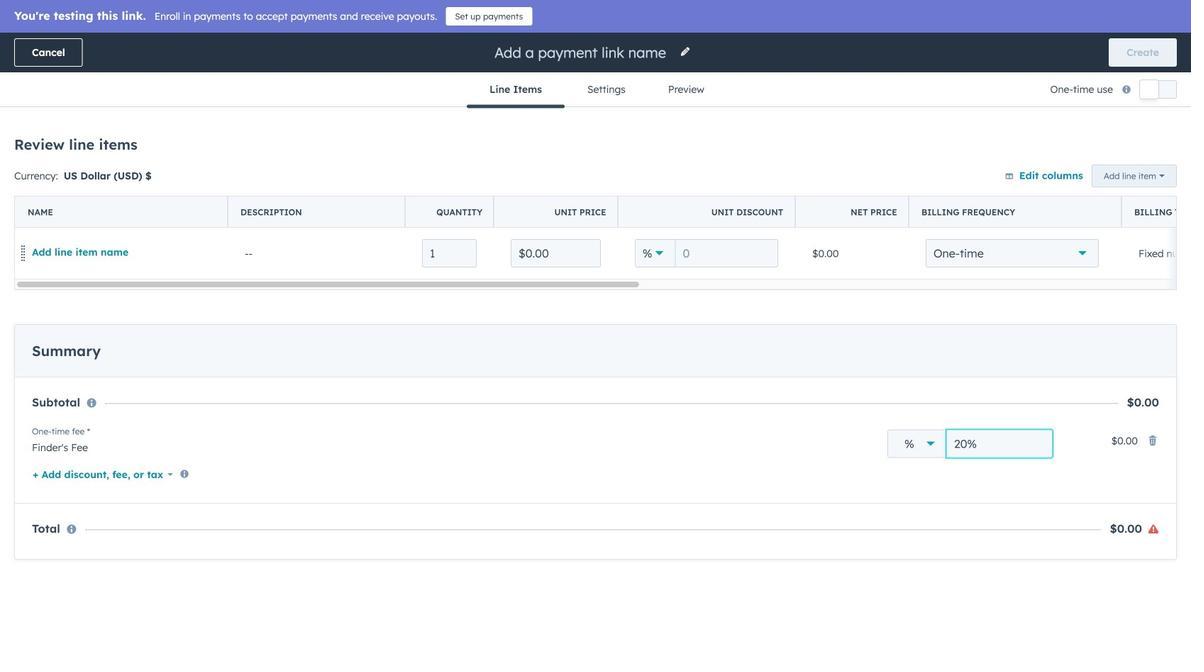 Task type: locate. For each thing, give the bounding box(es) containing it.
4 press to sort. image from the left
[[767, 189, 772, 199]]

3 press to sort. image from the left
[[673, 189, 678, 199]]

press to sort. image
[[560, 189, 565, 199], [1098, 189, 1103, 199]]

5 press to sort. element from the left
[[767, 189, 772, 200]]

column header
[[217, 179, 327, 210], [15, 197, 228, 228], [228, 197, 406, 228], [405, 197, 494, 228], [494, 197, 619, 228], [618, 197, 796, 228], [795, 197, 909, 228], [909, 197, 1122, 228], [1122, 197, 1191, 228]]

1 press to sort. element from the left
[[106, 189, 112, 200]]

3 press to sort. element from the left
[[560, 189, 565, 200]]

dialog
[[0, 0, 1191, 659]]

press to sort. image
[[106, 189, 112, 199], [387, 189, 392, 199], [673, 189, 678, 199], [767, 189, 772, 199], [933, 189, 939, 199], [1013, 189, 1018, 199]]

navigation
[[467, 72, 724, 108]]

6 press to sort. image from the left
[[1013, 189, 1018, 199]]

None text field
[[422, 239, 477, 267], [511, 239, 601, 267], [422, 239, 477, 267], [511, 239, 601, 267]]

1 press to sort. image from the left
[[560, 189, 565, 199]]

2 press to sort. element from the left
[[387, 189, 392, 200]]

6 press to sort. element from the left
[[933, 189, 939, 200]]

press to sort. element
[[106, 189, 112, 200], [387, 189, 392, 200], [560, 189, 565, 200], [673, 189, 678, 200], [767, 189, 772, 200], [933, 189, 939, 200], [1013, 189, 1018, 200], [1098, 189, 1103, 200]]

Add a payment link name field
[[493, 43, 671, 62]]

1 horizontal spatial press to sort. image
[[1098, 189, 1103, 199]]

7 press to sort. element from the left
[[1013, 189, 1018, 200]]

pagination navigation
[[476, 280, 605, 298]]

0 horizontal spatial press to sort. image
[[560, 189, 565, 199]]



Task type: vqa. For each thing, say whether or not it's contained in the screenshot.
5th Press to sort. image from left
yes



Task type: describe. For each thing, give the bounding box(es) containing it.
2 press to sort. image from the left
[[387, 189, 392, 199]]

2 press to sort. image from the left
[[1098, 189, 1103, 199]]

5 press to sort. image from the left
[[933, 189, 939, 199]]

page section element
[[0, 33, 1191, 108]]

adjustment name element
[[32, 417, 870, 460]]

4 press to sort. element from the left
[[673, 189, 678, 200]]

1 press to sort. image from the left
[[106, 189, 112, 199]]

8 press to sort. element from the left
[[1098, 189, 1103, 200]]

Search search field
[[34, 135, 318, 164]]

navigation inside the page section element
[[467, 72, 724, 108]]

Enter a fee name text field
[[32, 434, 870, 457]]

0 text field
[[675, 239, 778, 267]]



